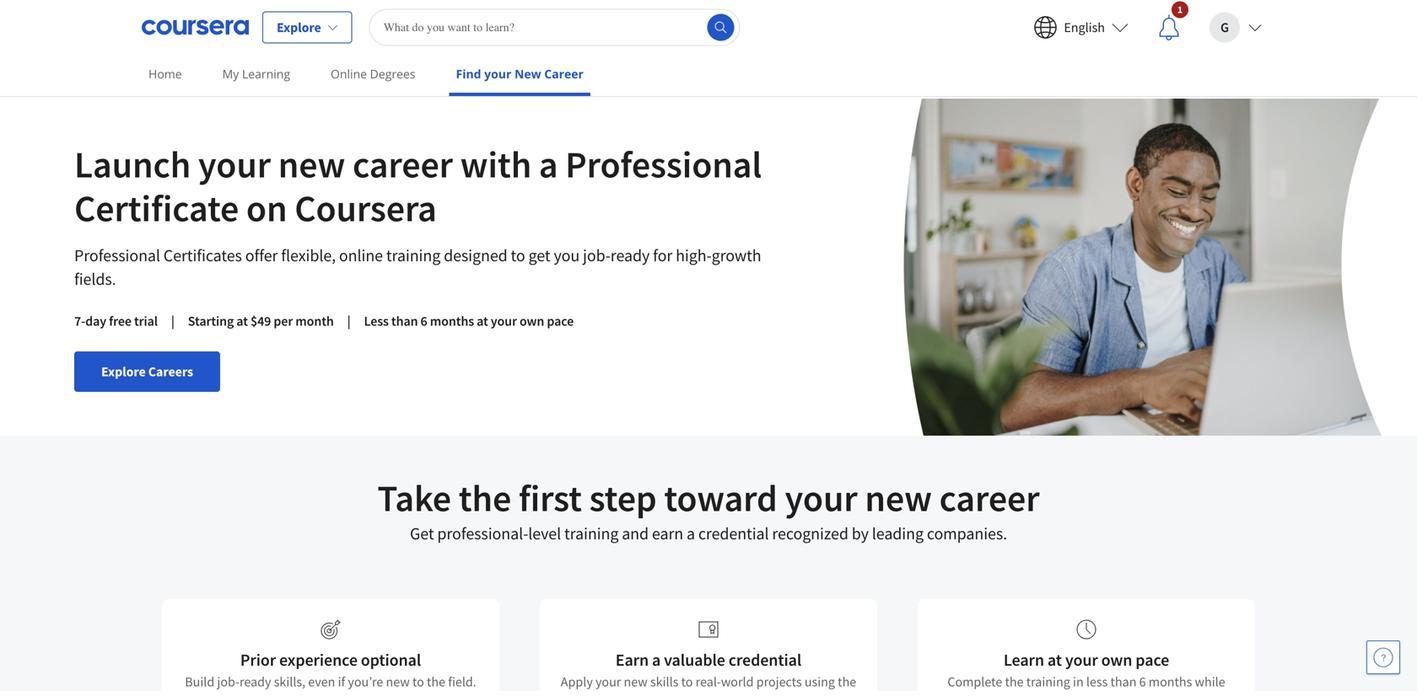 Task type: describe. For each thing, give the bounding box(es) containing it.
explore button
[[262, 11, 352, 43]]

1 button
[[1142, 0, 1196, 54]]

learning
[[242, 66, 290, 82]]

career inside take the first step toward your new career get professional-level training and earn a credential recognized by leading companies.
[[940, 475, 1040, 522]]

g
[[1221, 19, 1229, 36]]

explore careers link
[[74, 352, 220, 392]]

per
[[274, 313, 293, 330]]

to inside the earn a valuable credential apply your new skills to real-world projects using the
[[681, 674, 693, 691]]

recognized
[[772, 524, 849, 545]]

careers
[[148, 364, 193, 381]]

for
[[653, 245, 673, 266]]

1 horizontal spatial at
[[477, 313, 488, 330]]

training inside take the first step toward your new career get professional-level training and earn a credential recognized by leading companies.
[[564, 524, 619, 545]]

help center image
[[1374, 648, 1394, 668]]

new inside the earn a valuable credential apply your new skills to real-world projects using the
[[624, 674, 648, 691]]

a inside take the first step toward your new career get professional-level training and earn a credential recognized by leading companies.
[[687, 524, 695, 545]]

g button
[[1196, 0, 1276, 54]]

apply
[[561, 674, 593, 691]]

new
[[515, 66, 541, 82]]

my learning link
[[216, 55, 297, 93]]

fields.
[[74, 269, 116, 290]]

$49
[[251, 313, 271, 330]]

on
[[246, 185, 287, 232]]

your inside 'launch your new career with a professional certificate on coursera'
[[198, 141, 271, 188]]

to inside the 'professional certificates offer flexible, online training designed to get you job-ready for high-growth fields.'
[[511, 245, 525, 266]]

you're
[[348, 674, 383, 691]]

level
[[528, 524, 561, 545]]

get
[[410, 524, 434, 545]]

skills,
[[274, 674, 306, 691]]

designed
[[444, 245, 508, 266]]

your inside find your new career link
[[484, 66, 512, 82]]

online
[[331, 66, 367, 82]]

less
[[1087, 674, 1108, 691]]

own inside learn at your own pace complete the training in less than 6 months while
[[1102, 650, 1133, 671]]

english button
[[1020, 0, 1142, 54]]

coursera
[[295, 185, 437, 232]]

prior
[[240, 650, 276, 671]]

first
[[519, 475, 582, 522]]

explore for explore careers
[[101, 364, 146, 381]]

to inside prior experience optional build job-ready skills, even if you're new to the field.
[[413, 674, 424, 691]]

launch your new career with a professional certificate on coursera
[[74, 141, 762, 232]]

6 inside learn at your own pace complete the training in less than 6 months while
[[1140, 674, 1146, 691]]

explore for explore
[[277, 19, 321, 36]]

real-
[[696, 674, 721, 691]]

earn
[[616, 650, 649, 671]]

professional certificates offer flexible, online training designed to get you job-ready for high-growth fields.
[[74, 245, 762, 290]]

learn at your own pace complete the training in less than 6 months while
[[948, 650, 1226, 692]]

7-
[[74, 313, 85, 330]]

the inside take the first step toward your new career get professional-level training and earn a credential recognized by leading companies.
[[459, 475, 511, 522]]

flexible,
[[281, 245, 336, 266]]

and
[[622, 524, 649, 545]]

english
[[1064, 19, 1105, 36]]

coursera image
[[142, 14, 249, 41]]

ready inside prior experience optional build job-ready skills, even if you're new to the field.
[[240, 674, 271, 691]]

high-
[[676, 245, 712, 266]]

projects
[[757, 674, 802, 691]]

prior experience optional build job-ready skills, even if you're new to the field.
[[185, 650, 477, 691]]

find your new career
[[456, 66, 584, 82]]

growth
[[712, 245, 762, 266]]

training inside learn at your own pace complete the training in less than 6 months while
[[1027, 674, 1071, 691]]

my learning
[[222, 66, 290, 82]]

0 horizontal spatial 6
[[421, 313, 428, 330]]

credential inside the earn a valuable credential apply your new skills to real-world projects using the
[[729, 650, 802, 671]]

with
[[460, 141, 532, 188]]

home link
[[142, 55, 189, 93]]

0 horizontal spatial own
[[520, 313, 544, 330]]

degrees
[[370, 66, 416, 82]]

day
[[85, 313, 106, 330]]

your inside the earn a valuable credential apply your new skills to real-world projects using the
[[596, 674, 621, 691]]

world
[[721, 674, 754, 691]]

even
[[308, 674, 335, 691]]

you
[[554, 245, 580, 266]]

earn
[[652, 524, 684, 545]]



Task type: vqa. For each thing, say whether or not it's contained in the screenshot.
left 'at'
yes



Task type: locate. For each thing, give the bounding box(es) containing it.
a right earn
[[687, 524, 695, 545]]

the inside prior experience optional build job-ready skills, even if you're new to the field.
[[427, 674, 446, 691]]

to left "get"
[[511, 245, 525, 266]]

0 horizontal spatial ready
[[240, 674, 271, 691]]

field.
[[448, 674, 477, 691]]

credential down toward
[[699, 524, 769, 545]]

1 horizontal spatial to
[[511, 245, 525, 266]]

the left field.
[[427, 674, 446, 691]]

explore
[[277, 19, 321, 36], [101, 364, 146, 381]]

0 vertical spatial job-
[[583, 245, 611, 266]]

1 vertical spatial career
[[940, 475, 1040, 522]]

months inside learn at your own pace complete the training in less than 6 months while
[[1149, 674, 1192, 691]]

1 vertical spatial months
[[1149, 674, 1192, 691]]

0 horizontal spatial training
[[386, 245, 441, 266]]

home
[[149, 66, 182, 82]]

0 vertical spatial own
[[520, 313, 544, 330]]

optional
[[361, 650, 421, 671]]

new inside take the first step toward your new career get professional-level training and earn a credential recognized by leading companies.
[[865, 475, 932, 522]]

1 horizontal spatial professional
[[565, 141, 762, 188]]

credential up projects
[[729, 650, 802, 671]]

1 horizontal spatial explore
[[277, 19, 321, 36]]

1 vertical spatial training
[[564, 524, 619, 545]]

ready inside the 'professional certificates offer flexible, online training designed to get you job-ready for high-growth fields.'
[[611, 245, 650, 266]]

earn a valuable credential apply your new skills to real-world projects using the
[[561, 650, 857, 692]]

online degrees link
[[324, 55, 422, 93]]

if
[[338, 674, 345, 691]]

a right "with"
[[539, 141, 558, 188]]

0 horizontal spatial at
[[236, 313, 248, 330]]

0 horizontal spatial professional
[[74, 245, 160, 266]]

at
[[236, 313, 248, 330], [477, 313, 488, 330], [1048, 650, 1062, 671]]

in
[[1073, 674, 1084, 691]]

to left real-
[[681, 674, 693, 691]]

ready
[[611, 245, 650, 266], [240, 674, 271, 691]]

new
[[278, 141, 345, 188], [865, 475, 932, 522], [386, 674, 410, 691], [624, 674, 648, 691]]

explore left careers
[[101, 364, 146, 381]]

None search field
[[369, 9, 741, 46]]

certificate
[[74, 185, 239, 232]]

0 horizontal spatial job-
[[217, 674, 240, 691]]

your
[[484, 66, 512, 82], [198, 141, 271, 188], [491, 313, 517, 330], [785, 475, 858, 522], [1066, 650, 1098, 671], [596, 674, 621, 691]]

2 horizontal spatial to
[[681, 674, 693, 691]]

1 horizontal spatial training
[[564, 524, 619, 545]]

complete
[[948, 674, 1003, 691]]

own
[[520, 313, 544, 330], [1102, 650, 1133, 671]]

a inside 'launch your new career with a professional certificate on coursera'
[[539, 141, 558, 188]]

career
[[544, 66, 584, 82]]

professional inside 'launch your new career with a professional certificate on coursera'
[[565, 141, 762, 188]]

2 vertical spatial training
[[1027, 674, 1071, 691]]

explore inside explore popup button
[[277, 19, 321, 36]]

professional-
[[437, 524, 528, 545]]

at right learn
[[1048, 650, 1062, 671]]

at inside learn at your own pace complete the training in less than 6 months while
[[1048, 650, 1062, 671]]

0 horizontal spatial career
[[353, 141, 453, 188]]

0 vertical spatial a
[[539, 141, 558, 188]]

your inside learn at your own pace complete the training in less than 6 months while
[[1066, 650, 1098, 671]]

1 vertical spatial credential
[[729, 650, 802, 671]]

0 vertical spatial ready
[[611, 245, 650, 266]]

than inside learn at your own pace complete the training in less than 6 months while
[[1111, 674, 1137, 691]]

toward
[[664, 475, 778, 522]]

job- right you
[[583, 245, 611, 266]]

a inside the earn a valuable credential apply your new skills to real-world projects using the
[[652, 650, 661, 671]]

take
[[378, 475, 451, 522]]

1 vertical spatial job-
[[217, 674, 240, 691]]

0 vertical spatial professional
[[565, 141, 762, 188]]

0 horizontal spatial than
[[391, 313, 418, 330]]

6 right less
[[1140, 674, 1146, 691]]

0 vertical spatial pace
[[547, 313, 574, 330]]

launch
[[74, 141, 191, 188]]

job- right build
[[217, 674, 240, 691]]

pace
[[547, 313, 574, 330], [1136, 650, 1170, 671]]

1 vertical spatial ready
[[240, 674, 271, 691]]

0 horizontal spatial months
[[430, 313, 474, 330]]

job-
[[583, 245, 611, 266], [217, 674, 240, 691]]

training right online at the left top of page
[[386, 245, 441, 266]]

What do you want to learn? text field
[[369, 9, 741, 46]]

1 horizontal spatial own
[[1102, 650, 1133, 671]]

using
[[805, 674, 835, 691]]

training left in
[[1027, 674, 1071, 691]]

credential inside take the first step toward your new career get professional-level training and earn a credential recognized by leading companies.
[[699, 524, 769, 545]]

new inside 'launch your new career with a professional certificate on coursera'
[[278, 141, 345, 188]]

explore inside explore careers link
[[101, 364, 146, 381]]

6 down the 'professional certificates offer flexible, online training designed to get you job-ready for high-growth fields.'
[[421, 313, 428, 330]]

0 horizontal spatial to
[[413, 674, 424, 691]]

the right using
[[838, 674, 857, 691]]

month | less
[[296, 313, 389, 330]]

to down optional
[[413, 674, 424, 691]]

1 horizontal spatial career
[[940, 475, 1040, 522]]

1 vertical spatial 6
[[1140, 674, 1146, 691]]

ready down prior
[[240, 674, 271, 691]]

0 vertical spatial credential
[[699, 524, 769, 545]]

0 horizontal spatial explore
[[101, 364, 146, 381]]

than
[[391, 313, 418, 330], [1111, 674, 1137, 691]]

explore up learning
[[277, 19, 321, 36]]

trial | starting
[[134, 313, 234, 330]]

career
[[353, 141, 453, 188], [940, 475, 1040, 522]]

find your new career link
[[449, 55, 591, 96]]

1 horizontal spatial 6
[[1140, 674, 1146, 691]]

get
[[529, 245, 551, 266]]

own down "get"
[[520, 313, 544, 330]]

leading
[[872, 524, 924, 545]]

2 horizontal spatial training
[[1027, 674, 1071, 691]]

training left and at bottom
[[564, 524, 619, 545]]

7-day free trial | starting at $49 per month | less than 6 months at your own pace
[[74, 313, 574, 330]]

free
[[109, 313, 132, 330]]

1 vertical spatial professional
[[74, 245, 160, 266]]

your inside take the first step toward your new career get professional-level training and earn a credential recognized by leading companies.
[[785, 475, 858, 522]]

1 horizontal spatial months
[[1149, 674, 1192, 691]]

0 horizontal spatial pace
[[547, 313, 574, 330]]

online
[[339, 245, 383, 266]]

offer
[[245, 245, 278, 266]]

the inside learn at your own pace complete the training in less than 6 months while
[[1005, 674, 1024, 691]]

0 vertical spatial career
[[353, 141, 453, 188]]

2 vertical spatial a
[[652, 650, 661, 671]]

companies.
[[927, 524, 1007, 545]]

0 vertical spatial than
[[391, 313, 418, 330]]

job- inside the 'professional certificates offer flexible, online training designed to get you job-ready for high-growth fields.'
[[583, 245, 611, 266]]

experience
[[279, 650, 358, 671]]

than right less
[[1111, 674, 1137, 691]]

2 horizontal spatial at
[[1048, 650, 1062, 671]]

1 vertical spatial explore
[[101, 364, 146, 381]]

build
[[185, 674, 215, 691]]

1 vertical spatial pace
[[1136, 650, 1170, 671]]

1 vertical spatial than
[[1111, 674, 1137, 691]]

1 horizontal spatial job-
[[583, 245, 611, 266]]

the down learn
[[1005, 674, 1024, 691]]

0 vertical spatial explore
[[277, 19, 321, 36]]

1 horizontal spatial pace
[[1136, 650, 1170, 671]]

a
[[539, 141, 558, 188], [687, 524, 695, 545], [652, 650, 661, 671]]

to
[[511, 245, 525, 266], [413, 674, 424, 691], [681, 674, 693, 691]]

pace inside learn at your own pace complete the training in less than 6 months while
[[1136, 650, 1170, 671]]

training
[[386, 245, 441, 266], [564, 524, 619, 545], [1027, 674, 1071, 691]]

career inside 'launch your new career with a professional certificate on coursera'
[[353, 141, 453, 188]]

the
[[459, 475, 511, 522], [427, 674, 446, 691], [838, 674, 857, 691], [1005, 674, 1024, 691]]

the up the professional-
[[459, 475, 511, 522]]

the inside the earn a valuable credential apply your new skills to real-world projects using the
[[838, 674, 857, 691]]

skills
[[651, 674, 679, 691]]

certificates
[[164, 245, 242, 266]]

1 horizontal spatial ready
[[611, 245, 650, 266]]

online degrees
[[331, 66, 416, 82]]

training inside the 'professional certificates offer flexible, online training designed to get you job-ready for high-growth fields.'
[[386, 245, 441, 266]]

own up less
[[1102, 650, 1133, 671]]

learn
[[1004, 650, 1045, 671]]

0 horizontal spatial a
[[539, 141, 558, 188]]

while
[[1195, 674, 1226, 691]]

explore careers
[[101, 364, 193, 381]]

1 horizontal spatial a
[[652, 650, 661, 671]]

than down the 'professional certificates offer flexible, online training designed to get you job-ready for high-growth fields.'
[[391, 313, 418, 330]]

0 vertical spatial months
[[430, 313, 474, 330]]

0 vertical spatial training
[[386, 245, 441, 266]]

valuable
[[664, 650, 726, 671]]

0 vertical spatial 6
[[421, 313, 428, 330]]

my
[[222, 66, 239, 82]]

1
[[1178, 3, 1183, 16]]

at down designed
[[477, 313, 488, 330]]

months down the 'professional certificates offer flexible, online training designed to get you job-ready for high-growth fields.'
[[430, 313, 474, 330]]

by
[[852, 524, 869, 545]]

professional
[[565, 141, 762, 188], [74, 245, 160, 266]]

months left while
[[1149, 674, 1192, 691]]

1 vertical spatial own
[[1102, 650, 1133, 671]]

at left $49
[[236, 313, 248, 330]]

take the first step toward your new career get professional-level training and earn a credential recognized by leading companies.
[[378, 475, 1040, 545]]

1 vertical spatial a
[[687, 524, 695, 545]]

a up skills
[[652, 650, 661, 671]]

credential
[[699, 524, 769, 545], [729, 650, 802, 671]]

months
[[430, 313, 474, 330], [1149, 674, 1192, 691]]

2 horizontal spatial a
[[687, 524, 695, 545]]

ready left for at the top of the page
[[611, 245, 650, 266]]

find
[[456, 66, 481, 82]]

1 horizontal spatial than
[[1111, 674, 1137, 691]]

professional inside the 'professional certificates offer flexible, online training designed to get you job-ready for high-growth fields.'
[[74, 245, 160, 266]]

new inside prior experience optional build job-ready skills, even if you're new to the field.
[[386, 674, 410, 691]]

step
[[589, 475, 657, 522]]

job- inside prior experience optional build job-ready skills, even if you're new to the field.
[[217, 674, 240, 691]]



